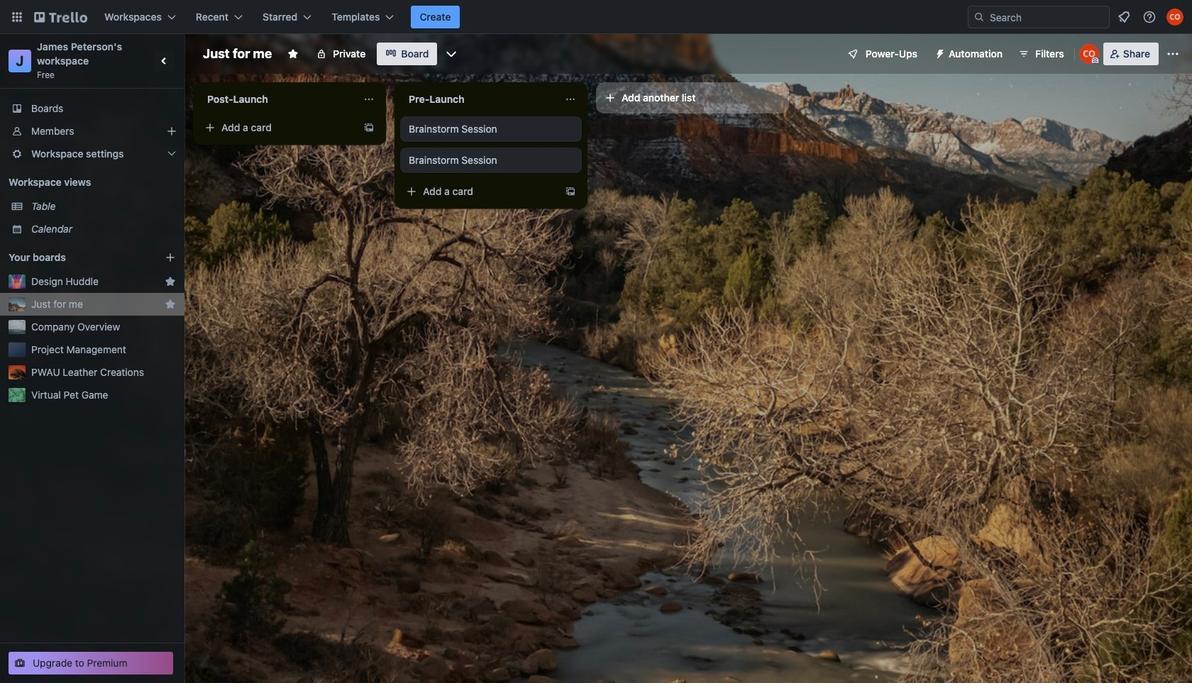 Task type: describe. For each thing, give the bounding box(es) containing it.
sm image
[[929, 43, 949, 62]]

customize views image
[[445, 47, 459, 61]]

this member is an admin of this board. image
[[1092, 57, 1099, 64]]

Board name text field
[[196, 43, 279, 65]]

0 notifications image
[[1116, 9, 1133, 26]]

show menu image
[[1166, 47, 1180, 61]]

2 starred icon image from the top
[[165, 299, 176, 310]]

create from template… image
[[565, 186, 576, 197]]

search image
[[974, 11, 985, 23]]

1 horizontal spatial christina overa (christinaovera) image
[[1167, 9, 1184, 26]]

primary element
[[0, 0, 1192, 34]]



Task type: vqa. For each thing, say whether or not it's contained in the screenshot.
the 0 Notifications icon
yes



Task type: locate. For each thing, give the bounding box(es) containing it.
back to home image
[[34, 6, 87, 28]]

1 starred icon image from the top
[[165, 276, 176, 287]]

0 vertical spatial starred icon image
[[165, 276, 176, 287]]

christina overa (christinaovera) image right open information menu "icon"
[[1167, 9, 1184, 26]]

open information menu image
[[1143, 10, 1157, 24]]

christina overa (christinaovera) image
[[1167, 9, 1184, 26], [1079, 44, 1099, 64]]

create from template… image
[[363, 122, 375, 133]]

add board image
[[165, 252, 176, 263]]

Search field
[[985, 7, 1109, 27]]

your boards with 6 items element
[[9, 249, 143, 266]]

christina overa (christinaovera) image down search field
[[1079, 44, 1099, 64]]

workspace navigation collapse icon image
[[155, 51, 175, 71]]

starred icon image
[[165, 276, 176, 287], [165, 299, 176, 310]]

0 horizontal spatial christina overa (christinaovera) image
[[1079, 44, 1099, 64]]

0 vertical spatial christina overa (christinaovera) image
[[1167, 9, 1184, 26]]

None text field
[[199, 88, 358, 111], [400, 88, 559, 111], [199, 88, 358, 111], [400, 88, 559, 111]]

star or unstar board image
[[288, 48, 299, 60]]

1 vertical spatial christina overa (christinaovera) image
[[1079, 44, 1099, 64]]

1 vertical spatial starred icon image
[[165, 299, 176, 310]]



